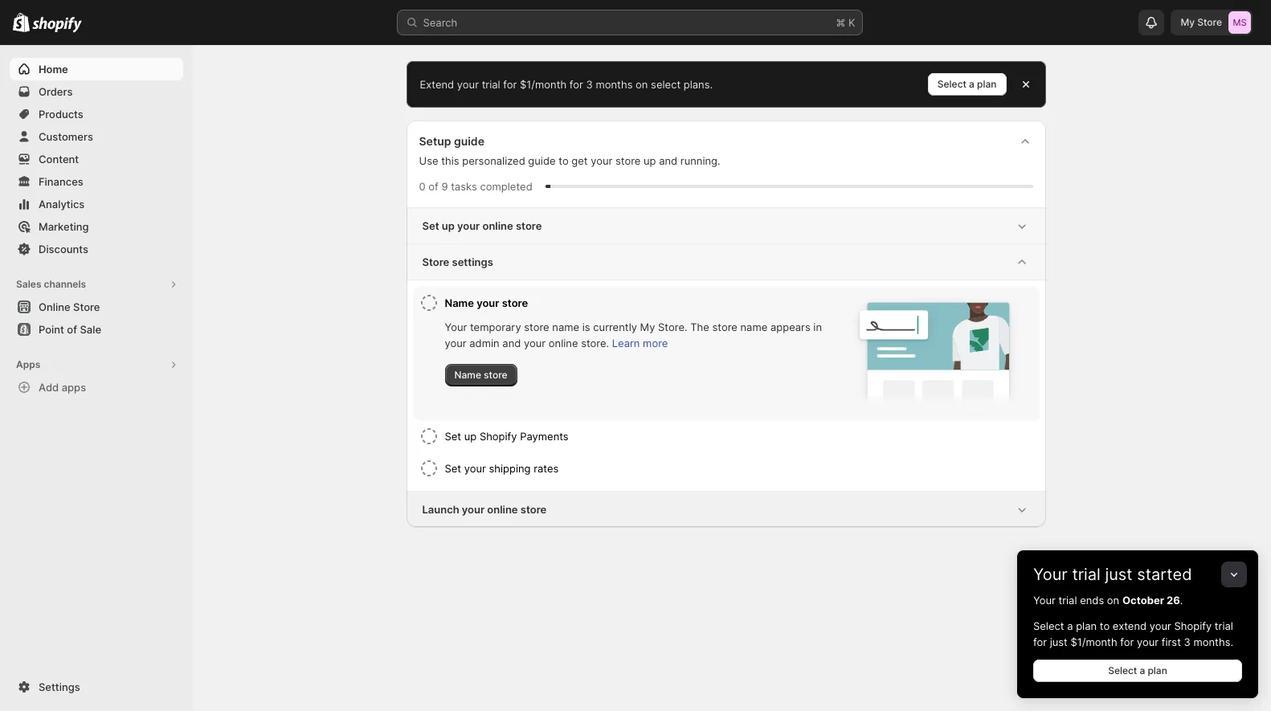 Task type: describe. For each thing, give the bounding box(es) containing it.
online store
[[39, 301, 100, 314]]

extend
[[1113, 620, 1147, 633]]

online inside your temporary store name is currently my store. the store name appears in your admin and your online store.
[[549, 337, 578, 350]]

your right admin
[[524, 337, 546, 350]]

analytics link
[[10, 193, 183, 215]]

sale
[[80, 323, 101, 336]]

point
[[39, 323, 64, 336]]

trial right extend
[[482, 78, 501, 91]]

learn more
[[612, 337, 668, 350]]

customers
[[39, 130, 93, 143]]

2 name from the left
[[741, 321, 768, 334]]

for right extend
[[504, 78, 517, 91]]

home link
[[10, 58, 183, 80]]

in
[[814, 321, 822, 334]]

analytics
[[39, 198, 85, 211]]

plan inside the select a plan to extend your shopify trial for just $1/month for your first 3 months.
[[1077, 620, 1097, 633]]

for down "your trial ends on october 26 ."
[[1034, 636, 1048, 649]]

for down extend
[[1121, 636, 1135, 649]]

currently
[[594, 321, 638, 334]]

set up shopify payments
[[445, 430, 569, 443]]

trial inside the select a plan to extend your shopify trial for just $1/month for your first 3 months.
[[1215, 620, 1234, 633]]

store inside set up your online store dropdown button
[[516, 219, 542, 232]]

plans.
[[684, 78, 713, 91]]

select a plan to extend your shopify trial for just $1/month for your first 3 months.
[[1034, 620, 1234, 649]]

your right extend
[[457, 78, 479, 91]]

apps
[[62, 381, 86, 394]]

store right the
[[713, 321, 738, 334]]

store inside launch your online store dropdown button
[[521, 503, 547, 516]]

started
[[1138, 565, 1193, 584]]

payments
[[520, 430, 569, 443]]

and inside your temporary store name is currently my store. the store name appears in your admin and your online store.
[[503, 337, 521, 350]]

set for set your shipping rates
[[445, 462, 462, 475]]

$1/month inside the select a plan to extend your shopify trial for just $1/month for your first 3 months.
[[1071, 636, 1118, 649]]

launch your online store
[[422, 503, 547, 516]]

extend your trial for $1/month for 3 months on select plans.
[[420, 78, 713, 91]]

settings
[[452, 256, 493, 269]]

point of sale link
[[10, 318, 183, 341]]

products link
[[10, 103, 183, 125]]

your trial ends on october 26 .
[[1034, 594, 1184, 607]]

personalized
[[462, 154, 526, 167]]

discounts link
[[10, 238, 183, 260]]

apps button
[[10, 354, 183, 376]]

set your shipping rates button
[[445, 453, 1033, 485]]

customers link
[[10, 125, 183, 148]]

name your store button
[[445, 287, 828, 319]]

1 name from the left
[[553, 321, 580, 334]]

of for sale
[[67, 323, 77, 336]]

set up your online store
[[422, 219, 542, 232]]

completed
[[480, 180, 533, 193]]

your temporary store name is currently my store. the store name appears in your admin and your online store.
[[445, 321, 822, 350]]

setup
[[419, 134, 451, 148]]

your trial just started element
[[1018, 593, 1259, 699]]

set for set up shopify payments
[[445, 430, 462, 443]]

name for name store
[[455, 369, 482, 381]]

my store
[[1181, 16, 1223, 28]]

plan for select a plan link in your trial just started element
[[1148, 665, 1168, 677]]

0
[[419, 180, 426, 193]]

for left months at the left top of the page
[[570, 78, 584, 91]]

9
[[442, 180, 448, 193]]

this
[[441, 154, 460, 167]]

set for set up your online store
[[422, 219, 439, 232]]

settings
[[39, 681, 80, 694]]

store inside dropdown button
[[422, 256, 450, 269]]

name for name your store
[[445, 297, 474, 310]]

set up your online store button
[[406, 208, 1046, 244]]

channels
[[44, 278, 86, 290]]

sales
[[16, 278, 41, 290]]

your left the first at the right
[[1138, 636, 1159, 649]]

name your store element
[[445, 319, 828, 387]]

set up shopify payments button
[[445, 420, 1033, 453]]

select a plan for select a plan link in your trial just started element
[[1109, 665, 1168, 677]]

search
[[423, 16, 458, 29]]

get
[[572, 154, 588, 167]]

up for set up shopify payments
[[464, 430, 477, 443]]

0 horizontal spatial 3
[[586, 78, 593, 91]]

name store link
[[445, 364, 517, 387]]

2 horizontal spatial a
[[1140, 665, 1146, 677]]

admin
[[470, 337, 500, 350]]

first
[[1162, 636, 1182, 649]]

select inside the select a plan to extend your shopify trial for just $1/month for your first 3 months.
[[1034, 620, 1065, 633]]

the
[[691, 321, 710, 334]]

online store link
[[10, 296, 183, 318]]

.
[[1181, 594, 1184, 607]]

3 inside the select a plan to extend your shopify trial for just $1/month for your first 3 months.
[[1185, 636, 1191, 649]]

set your shipping rates
[[445, 462, 559, 475]]

name store
[[455, 369, 508, 381]]

your trial just started
[[1034, 565, 1193, 584]]

0 horizontal spatial $1/month
[[520, 78, 567, 91]]

k
[[849, 16, 856, 29]]

content link
[[10, 148, 183, 170]]

2 vertical spatial your
[[1034, 594, 1056, 607]]

0 vertical spatial select a plan link
[[928, 73, 1007, 96]]

1 horizontal spatial guide
[[528, 154, 556, 167]]

orders
[[39, 85, 73, 98]]

store.
[[658, 321, 688, 334]]

0 of 9 tasks completed
[[419, 180, 533, 193]]

store right get
[[616, 154, 641, 167]]

add
[[39, 381, 59, 394]]

launch
[[422, 503, 460, 516]]

products
[[39, 108, 83, 121]]

just inside the select a plan to extend your shopify trial for just $1/month for your first 3 months.
[[1050, 636, 1068, 649]]

use
[[419, 154, 439, 167]]

home
[[39, 63, 68, 76]]

is
[[583, 321, 591, 334]]

point of sale
[[39, 323, 101, 336]]

a inside the select a plan to extend your shopify trial for just $1/month for your first 3 months.
[[1068, 620, 1074, 633]]

of for 9
[[429, 180, 439, 193]]

shopify image
[[13, 13, 30, 32]]

2 horizontal spatial select
[[1109, 665, 1138, 677]]

months.
[[1194, 636, 1234, 649]]

0 horizontal spatial a
[[970, 78, 975, 90]]



Task type: vqa. For each thing, say whether or not it's contained in the screenshot.
the middle Set
yes



Task type: locate. For each thing, give the bounding box(es) containing it.
just down "your trial ends on october 26 ."
[[1050, 636, 1068, 649]]

store up temporary
[[502, 297, 528, 310]]

1 horizontal spatial of
[[429, 180, 439, 193]]

0 vertical spatial select a plan
[[938, 78, 997, 90]]

tasks
[[451, 180, 477, 193]]

1 vertical spatial up
[[442, 219, 455, 232]]

learn
[[612, 337, 640, 350]]

my inside your temporary store name is currently my store. the store name appears in your admin and your online store.
[[640, 321, 656, 334]]

plan
[[978, 78, 997, 90], [1077, 620, 1097, 633], [1148, 665, 1168, 677]]

store settings
[[422, 256, 493, 269]]

2 vertical spatial a
[[1140, 665, 1146, 677]]

your inside dropdown button
[[1034, 565, 1068, 584]]

name left appears
[[741, 321, 768, 334]]

just
[[1106, 565, 1133, 584], [1050, 636, 1068, 649]]

1 horizontal spatial on
[[1108, 594, 1120, 607]]

store inside the name your store "dropdown button"
[[502, 297, 528, 310]]

1 vertical spatial shopify
[[1175, 620, 1213, 633]]

0 vertical spatial and
[[659, 154, 678, 167]]

rates
[[534, 462, 559, 475]]

your for your trial just started
[[1034, 565, 1068, 584]]

shipping
[[489, 462, 531, 475]]

your
[[457, 78, 479, 91], [591, 154, 613, 167], [457, 219, 480, 232], [477, 297, 500, 310], [445, 337, 467, 350], [524, 337, 546, 350], [464, 462, 486, 475], [462, 503, 485, 516], [1150, 620, 1172, 633], [1138, 636, 1159, 649]]

1 horizontal spatial select
[[1034, 620, 1065, 633]]

3
[[586, 78, 593, 91], [1185, 636, 1191, 649]]

your inside the name your store "dropdown button"
[[477, 297, 500, 310]]

$1/month
[[520, 78, 567, 91], [1071, 636, 1118, 649]]

your left admin
[[445, 337, 467, 350]]

0 horizontal spatial select a plan link
[[928, 73, 1007, 96]]

1 vertical spatial plan
[[1077, 620, 1097, 633]]

guide left get
[[528, 154, 556, 167]]

up right mark set up shopify payments as done image
[[464, 430, 477, 443]]

0 horizontal spatial up
[[442, 219, 455, 232]]

my store image
[[1229, 11, 1252, 34]]

1 vertical spatial guide
[[528, 154, 556, 167]]

1 vertical spatial store
[[422, 256, 450, 269]]

store left my store "image"
[[1198, 16, 1223, 28]]

0 vertical spatial store
[[1198, 16, 1223, 28]]

0 horizontal spatial on
[[636, 78, 648, 91]]

your up settings
[[457, 219, 480, 232]]

learn more link
[[612, 337, 668, 350]]

1 horizontal spatial to
[[1100, 620, 1110, 633]]

$1/month down extend
[[1071, 636, 1118, 649]]

26
[[1167, 594, 1181, 607]]

orders link
[[10, 80, 183, 103]]

my up learn more
[[640, 321, 656, 334]]

your trial just started button
[[1018, 551, 1259, 584]]

2 vertical spatial store
[[73, 301, 100, 314]]

1 horizontal spatial my
[[1181, 16, 1196, 28]]

to left extend
[[1100, 620, 1110, 633]]

0 horizontal spatial shopify
[[480, 430, 517, 443]]

2 vertical spatial plan
[[1148, 665, 1168, 677]]

2 vertical spatial up
[[464, 430, 477, 443]]

1 horizontal spatial name
[[741, 321, 768, 334]]

your left the shipping
[[464, 462, 486, 475]]

1 vertical spatial your
[[1034, 565, 1068, 584]]

1 horizontal spatial select a plan link
[[1034, 660, 1243, 683]]

extend
[[420, 78, 454, 91]]

2 vertical spatial set
[[445, 462, 462, 475]]

trial up months.
[[1215, 620, 1234, 633]]

0 horizontal spatial my
[[640, 321, 656, 334]]

on inside your trial just started element
[[1108, 594, 1120, 607]]

set inside dropdown button
[[445, 462, 462, 475]]

content
[[39, 153, 79, 166]]

⌘
[[836, 16, 846, 29]]

online down set your shipping rates
[[487, 503, 518, 516]]

sales channels
[[16, 278, 86, 290]]

2 vertical spatial select
[[1109, 665, 1138, 677]]

your up temporary
[[477, 297, 500, 310]]

your inside launch your online store dropdown button
[[462, 503, 485, 516]]

store down 'completed'
[[516, 219, 542, 232]]

running.
[[681, 154, 721, 167]]

mark set up shopify payments as done image
[[419, 427, 439, 446]]

point of sale button
[[0, 318, 193, 341]]

add apps
[[39, 381, 86, 394]]

store down admin
[[484, 369, 508, 381]]

0 horizontal spatial select a plan
[[938, 78, 997, 90]]

0 horizontal spatial and
[[503, 337, 521, 350]]

of left 9
[[429, 180, 439, 193]]

ends
[[1081, 594, 1105, 607]]

your right the launch
[[462, 503, 485, 516]]

up up "store settings"
[[442, 219, 455, 232]]

0 vertical spatial a
[[970, 78, 975, 90]]

0 horizontal spatial select
[[938, 78, 967, 90]]

mark name your store as done image
[[419, 293, 439, 313]]

your inside your temporary store name is currently my store. the store name appears in your admin and your online store.
[[445, 321, 467, 334]]

name your store
[[445, 297, 528, 310]]

your up "your trial ends on october 26 ."
[[1034, 565, 1068, 584]]

⌘ k
[[836, 16, 856, 29]]

1 horizontal spatial $1/month
[[1071, 636, 1118, 649]]

select
[[651, 78, 681, 91]]

1 vertical spatial select a plan link
[[1034, 660, 1243, 683]]

0 horizontal spatial of
[[67, 323, 77, 336]]

1 horizontal spatial and
[[659, 154, 678, 167]]

use this personalized guide to get your store up and running.
[[419, 154, 721, 167]]

1 vertical spatial set
[[445, 430, 462, 443]]

3 right the first at the right
[[1185, 636, 1191, 649]]

1 vertical spatial on
[[1108, 594, 1120, 607]]

trial inside dropdown button
[[1073, 565, 1101, 584]]

0 vertical spatial shopify
[[480, 430, 517, 443]]

0 horizontal spatial name
[[553, 321, 580, 334]]

store inside button
[[73, 301, 100, 314]]

1 vertical spatial $1/month
[[1071, 636, 1118, 649]]

and
[[659, 154, 678, 167], [503, 337, 521, 350]]

your left the ends
[[1034, 594, 1056, 607]]

to inside the select a plan to extend your shopify trial for just $1/month for your first 3 months.
[[1100, 620, 1110, 633]]

name left "is"
[[553, 321, 580, 334]]

settings link
[[10, 676, 183, 699]]

1 vertical spatial just
[[1050, 636, 1068, 649]]

1 horizontal spatial just
[[1106, 565, 1133, 584]]

1 horizontal spatial store
[[422, 256, 450, 269]]

0 vertical spatial plan
[[978, 78, 997, 90]]

set down the 0
[[422, 219, 439, 232]]

0 vertical spatial select
[[938, 78, 967, 90]]

$1/month left months at the left top of the page
[[520, 78, 567, 91]]

store
[[1198, 16, 1223, 28], [422, 256, 450, 269], [73, 301, 100, 314]]

2 horizontal spatial store
[[1198, 16, 1223, 28]]

my left my store "image"
[[1181, 16, 1196, 28]]

name down admin
[[455, 369, 482, 381]]

store inside name store link
[[484, 369, 508, 381]]

online
[[483, 219, 514, 232], [549, 337, 578, 350], [487, 503, 518, 516]]

0 vertical spatial online
[[483, 219, 514, 232]]

store right temporary
[[524, 321, 550, 334]]

1 vertical spatial to
[[1100, 620, 1110, 633]]

3 left months at the left top of the page
[[586, 78, 593, 91]]

shopify inside the select a plan to extend your shopify trial for just $1/month for your first 3 months.
[[1175, 620, 1213, 633]]

online inside dropdown button
[[483, 219, 514, 232]]

of inside point of sale link
[[67, 323, 77, 336]]

months
[[596, 78, 633, 91]]

1 vertical spatial my
[[640, 321, 656, 334]]

1 vertical spatial online
[[549, 337, 578, 350]]

shopify image
[[32, 17, 82, 33]]

name
[[445, 297, 474, 310], [455, 369, 482, 381]]

0 vertical spatial up
[[644, 154, 656, 167]]

for
[[504, 78, 517, 91], [570, 78, 584, 91], [1034, 636, 1048, 649], [1121, 636, 1135, 649]]

0 vertical spatial to
[[559, 154, 569, 167]]

more
[[643, 337, 668, 350]]

and left running.
[[659, 154, 678, 167]]

up for set up your online store
[[442, 219, 455, 232]]

select a plan link
[[928, 73, 1007, 96], [1034, 660, 1243, 683]]

your inside set up your online store dropdown button
[[457, 219, 480, 232]]

online down 'completed'
[[483, 219, 514, 232]]

name inside "dropdown button"
[[445, 297, 474, 310]]

1 horizontal spatial a
[[1068, 620, 1074, 633]]

finances
[[39, 175, 83, 188]]

0 vertical spatial your
[[445, 321, 467, 334]]

and down temporary
[[503, 337, 521, 350]]

1 horizontal spatial shopify
[[1175, 620, 1213, 633]]

your down name your store
[[445, 321, 467, 334]]

0 vertical spatial of
[[429, 180, 439, 193]]

marketing link
[[10, 215, 183, 238]]

2 horizontal spatial up
[[644, 154, 656, 167]]

store left settings
[[422, 256, 450, 269]]

plan for the topmost select a plan link
[[978, 78, 997, 90]]

store down the rates
[[521, 503, 547, 516]]

up left running.
[[644, 154, 656, 167]]

select
[[938, 78, 967, 90], [1034, 620, 1065, 633], [1109, 665, 1138, 677]]

select a plan link inside your trial just started element
[[1034, 660, 1243, 683]]

shopify inside set up shopify payments dropdown button
[[480, 430, 517, 443]]

store for my store
[[1198, 16, 1223, 28]]

1 vertical spatial select
[[1034, 620, 1065, 633]]

store.
[[581, 337, 609, 350]]

marketing
[[39, 220, 89, 233]]

1 vertical spatial of
[[67, 323, 77, 336]]

0 vertical spatial name
[[445, 297, 474, 310]]

setup guide
[[419, 134, 485, 148]]

shopify
[[480, 430, 517, 443], [1175, 620, 1213, 633]]

0 vertical spatial 3
[[586, 78, 593, 91]]

0 vertical spatial my
[[1181, 16, 1196, 28]]

store up sale
[[73, 301, 100, 314]]

your
[[445, 321, 467, 334], [1034, 565, 1068, 584], [1034, 594, 1056, 607]]

select a plan inside your trial just started element
[[1109, 665, 1168, 677]]

1 horizontal spatial select a plan
[[1109, 665, 1168, 677]]

october
[[1123, 594, 1165, 607]]

0 vertical spatial $1/month
[[520, 78, 567, 91]]

my
[[1181, 16, 1196, 28], [640, 321, 656, 334]]

select a plan
[[938, 78, 997, 90], [1109, 665, 1168, 677]]

0 horizontal spatial guide
[[454, 134, 485, 148]]

temporary
[[470, 321, 521, 334]]

online store button
[[0, 296, 193, 318]]

trial up the ends
[[1073, 565, 1101, 584]]

0 horizontal spatial just
[[1050, 636, 1068, 649]]

of
[[429, 180, 439, 193], [67, 323, 77, 336]]

set
[[422, 219, 439, 232], [445, 430, 462, 443], [445, 462, 462, 475]]

1 vertical spatial a
[[1068, 620, 1074, 633]]

0 horizontal spatial to
[[559, 154, 569, 167]]

1 vertical spatial select a plan
[[1109, 665, 1168, 677]]

0 horizontal spatial store
[[73, 301, 100, 314]]

guide up this
[[454, 134, 485, 148]]

your inside set your shipping rates dropdown button
[[464, 462, 486, 475]]

1 vertical spatial 3
[[1185, 636, 1191, 649]]

just up "your trial ends on october 26 ."
[[1106, 565, 1133, 584]]

discounts
[[39, 243, 88, 256]]

to left get
[[559, 154, 569, 167]]

online inside dropdown button
[[487, 503, 518, 516]]

0 vertical spatial set
[[422, 219, 439, 232]]

store settings button
[[406, 244, 1046, 280]]

online
[[39, 301, 70, 314]]

set right mark set your shipping rates as done image
[[445, 462, 462, 475]]

0 vertical spatial guide
[[454, 134, 485, 148]]

2 vertical spatial online
[[487, 503, 518, 516]]

mark set your shipping rates as done image
[[419, 459, 439, 478]]

appears
[[771, 321, 811, 334]]

just inside dropdown button
[[1106, 565, 1133, 584]]

1 horizontal spatial up
[[464, 430, 477, 443]]

your for your temporary store name is currently my store. the store name appears in your admin and your online store.
[[445, 321, 467, 334]]

name right the mark name your store as done image
[[445, 297, 474, 310]]

trial left the ends
[[1059, 594, 1078, 607]]

apps
[[16, 359, 40, 371]]

1 horizontal spatial plan
[[1077, 620, 1097, 633]]

finances link
[[10, 170, 183, 193]]

shopify up set your shipping rates
[[480, 430, 517, 443]]

a
[[970, 78, 975, 90], [1068, 620, 1074, 633], [1140, 665, 1146, 677]]

1 vertical spatial and
[[503, 337, 521, 350]]

0 horizontal spatial plan
[[978, 78, 997, 90]]

of left sale
[[67, 323, 77, 336]]

1 horizontal spatial 3
[[1185, 636, 1191, 649]]

your up the first at the right
[[1150, 620, 1172, 633]]

add apps button
[[10, 376, 183, 399]]

0 vertical spatial just
[[1106, 565, 1133, 584]]

on right the ends
[[1108, 594, 1120, 607]]

select a plan for the topmost select a plan link
[[938, 78, 997, 90]]

2 horizontal spatial plan
[[1148, 665, 1168, 677]]

name
[[553, 321, 580, 334], [741, 321, 768, 334]]

set right mark set up shopify payments as done image
[[445, 430, 462, 443]]

on left select
[[636, 78, 648, 91]]

0 vertical spatial on
[[636, 78, 648, 91]]

online left store.
[[549, 337, 578, 350]]

sales channels button
[[10, 273, 183, 296]]

shopify up months.
[[1175, 620, 1213, 633]]

your right get
[[591, 154, 613, 167]]

store for online store
[[73, 301, 100, 314]]

1 vertical spatial name
[[455, 369, 482, 381]]



